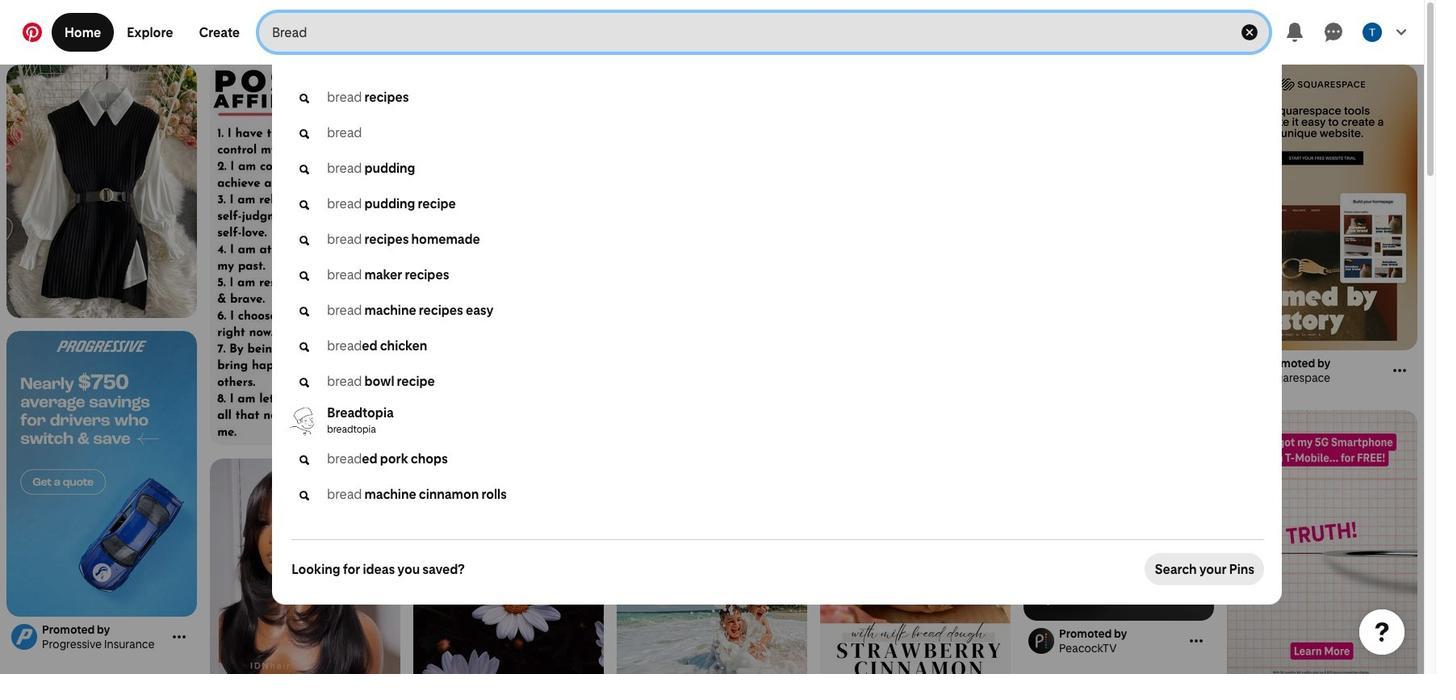 Task type: vqa. For each thing, say whether or not it's contained in the screenshot.
This contains an image of: Switch to Progressive and you could put your savings in drive
yes



Task type: locate. For each thing, give the bounding box(es) containing it.
Search text field
[[272, 13, 1221, 52]]

this contains: strawberry cinnamon rolls in a baking pan. image
[[820, 464, 1011, 674]]

wedding gown rara avis pannacotta | luxx nova image
[[413, 65, 604, 351]]

more guests, more laughs, more fun. enjoy your favorite late night shows anytime on peacock. image
[[1024, 335, 1215, 621]]

squarespace tools make it easy to create a beautiful and unique website. image
[[1228, 65, 1418, 350]]

list
[[0, 65, 1425, 674]]

this contains an image of: jesse layered straight curtain bang super fine hd glueless lace wig scalp knots image
[[210, 459, 401, 674]]



Task type: describe. For each thing, give the bounding box(es) containing it.
tara schultz image
[[1363, 23, 1383, 42]]

this contains an image of: switch to progressive and you could put your savings in drive image
[[6, 331, 197, 617]]

specificationssleeve style: lantern sleevesleeve length(cm): fullseason: spring/autumnpattern type: solidorigin: cn(origin)model number: uk900material: polyestermaterial: acrylicfabric type: knitted fabricdecoration: sashescollar: turn-down collarclothing length: longclosure type: pullover image
[[6, 65, 197, 318]]

this contains an image of: 20 positive affirmations for women + the secret to making affirmations work for you image
[[210, 65, 401, 446]]

no lie, you can get a phone at t-mobile–totally free. 🙌 image
[[1228, 410, 1418, 674]]

this contains an image of: image
[[413, 363, 604, 674]]

pack your bags, you don't want to miss these unbeatable low fares from $89*. image
[[617, 363, 808, 674]]



